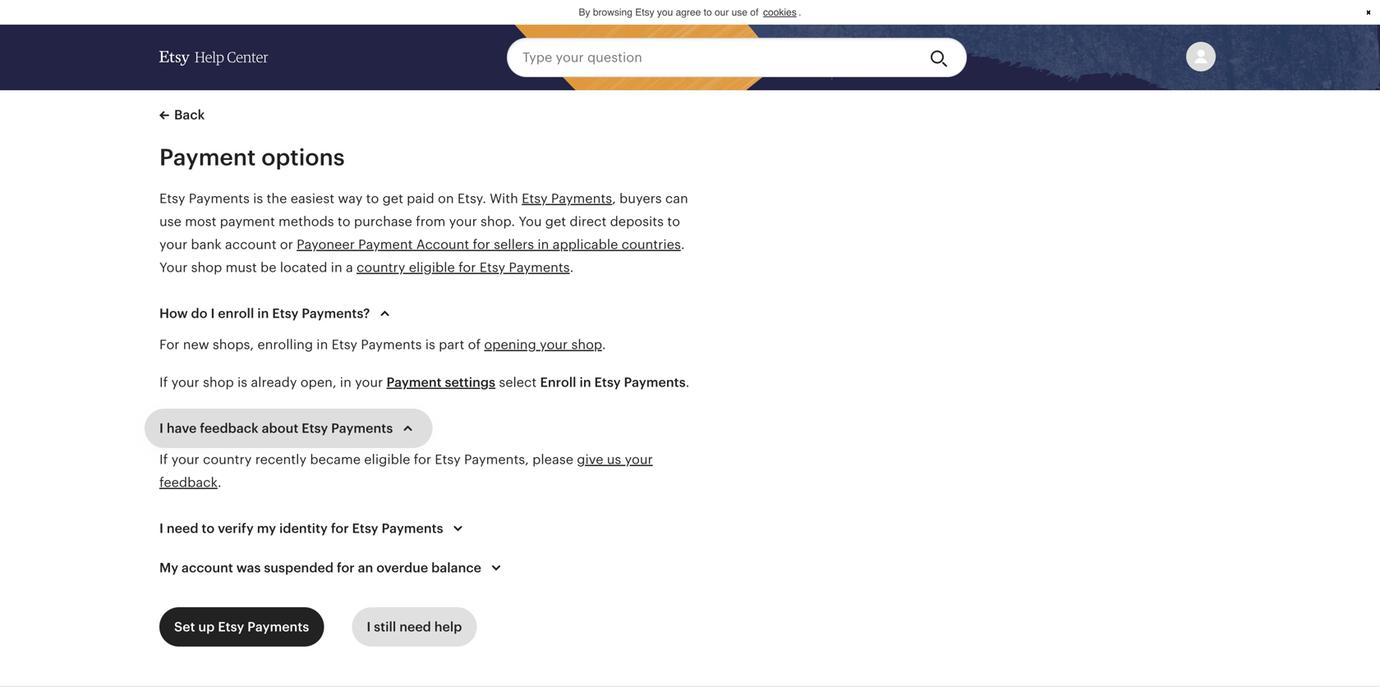 Task type: describe. For each thing, give the bounding box(es) containing it.
new
[[183, 338, 209, 352]]

to inside dropdown button
[[202, 522, 215, 536]]

etsy up you
[[522, 191, 548, 206]]

my
[[257, 522, 276, 536]]

payoneer
[[297, 237, 355, 252]]

overdue
[[376, 561, 428, 576]]

agree
[[676, 7, 701, 18]]

set
[[174, 620, 195, 635]]

back link
[[159, 105, 205, 125]]

for left payments,
[[414, 453, 431, 467]]

bank
[[191, 237, 222, 252]]

i have feedback about etsy payments button
[[145, 409, 432, 449]]

help center link
[[159, 35, 268, 81]]

use inside cookie consent "dialog"
[[732, 7, 748, 18]]

sellers
[[494, 237, 534, 252]]

i still need help
[[367, 620, 462, 635]]

do
[[191, 306, 208, 321]]

deposits
[[610, 214, 664, 229]]

on
[[438, 191, 454, 206]]

payments inside dropdown button
[[331, 421, 393, 436]]

etsy up enrolling
[[272, 306, 299, 321]]

i right do
[[211, 306, 215, 321]]

in inside . your shop must be located in a
[[331, 260, 342, 275]]

set up etsy payments link
[[159, 608, 324, 647]]

about
[[262, 421, 298, 436]]

still
[[374, 620, 396, 635]]

if for if your country recently became eligible for etsy payments, please
[[159, 453, 168, 467]]

payments inside dropdown button
[[382, 522, 443, 536]]

payment
[[220, 214, 275, 229]]

if for if your shop is already open , in your payment settings select enroll in etsy payments .
[[159, 375, 168, 390]]

2 vertical spatial is
[[237, 375, 247, 390]]

select
[[499, 375, 537, 390]]

1 vertical spatial eligible
[[364, 453, 410, 467]]

balance
[[431, 561, 481, 576]]

for down payoneer payment account for sellers in applicable countries
[[459, 260, 476, 275]]

please
[[532, 453, 573, 467]]

from
[[416, 214, 446, 229]]

payoneer payment account for sellers in applicable countries link
[[297, 237, 681, 252]]

help center
[[195, 49, 268, 65]]

etsy.
[[457, 191, 486, 206]]

etsy left payments,
[[435, 453, 461, 467]]

0 vertical spatial payment
[[159, 145, 256, 170]]

identity
[[279, 522, 328, 536]]

most
[[185, 214, 216, 229]]

give us your feedback
[[159, 453, 653, 490]]

direct
[[570, 214, 607, 229]]

with
[[490, 191, 518, 206]]

shop for if your shop is already open , in your payment settings select enroll in etsy payments .
[[203, 375, 234, 390]]

payoneer payment account for sellers in applicable countries
[[297, 237, 681, 252]]

how do i enroll in etsy payments?
[[159, 306, 370, 321]]

etsy inside dropdown button
[[352, 522, 378, 536]]

or
[[280, 237, 293, 252]]

you
[[519, 214, 542, 229]]

must
[[226, 260, 257, 275]]

us
[[607, 453, 621, 467]]

country eligible for etsy payments link
[[357, 260, 570, 275]]

my account was suspended for an overdue balance button
[[145, 549, 521, 588]]

was
[[236, 561, 261, 576]]

1 horizontal spatial is
[[253, 191, 263, 206]]

enroll
[[540, 375, 576, 390]]

how
[[159, 306, 188, 321]]

applicable
[[553, 237, 618, 252]]

to down the 'can'
[[667, 214, 680, 229]]

an
[[358, 561, 373, 576]]

set up etsy payments
[[174, 620, 309, 635]]

the
[[267, 191, 287, 206]]

0 horizontal spatial get
[[382, 191, 403, 206]]

account inside my account was suspended for an overdue balance dropdown button
[[182, 561, 233, 576]]

enrolling
[[257, 338, 313, 352]]

how do i enroll in etsy payments? button
[[145, 294, 409, 334]]

2 vertical spatial payment
[[387, 375, 442, 390]]

give us your feedback link
[[159, 453, 653, 490]]

you
[[657, 7, 673, 18]]

to down way
[[338, 214, 351, 229]]

for
[[159, 338, 180, 352]]

feedback inside the "give us your feedback"
[[159, 476, 218, 490]]

payment options
[[159, 145, 345, 170]]

be
[[260, 260, 276, 275]]

my
[[159, 561, 178, 576]]

i need to verify my identity for etsy payments button
[[145, 509, 483, 549]]

. your shop must be located in a
[[159, 237, 685, 275]]

cookie consent dialog
[[0, 0, 1380, 25]]

country eligible for etsy payments .
[[357, 260, 577, 275]]

for new shops, enrolling in etsy payments is part of opening your shop .
[[159, 338, 606, 352]]

open
[[300, 375, 333, 390]]

0 vertical spatial country
[[357, 260, 405, 275]]

recently
[[255, 453, 307, 467]]

your up enroll
[[540, 338, 568, 352]]

, buyers can use most payment methods to purchase from your shop. you get direct deposits to your bank account or
[[159, 191, 688, 252]]

countries
[[622, 237, 681, 252]]

1 vertical spatial shop
[[571, 338, 602, 352]]



Task type: locate. For each thing, give the bounding box(es) containing it.
account down payment
[[225, 237, 277, 252]]

for right identity
[[331, 522, 349, 536]]

0 horizontal spatial use
[[159, 214, 181, 229]]

became
[[310, 453, 361, 467]]

our
[[715, 7, 729, 18]]

2 horizontal spatial is
[[425, 338, 435, 352]]

0 horizontal spatial is
[[237, 375, 247, 390]]

opening your shop link
[[484, 338, 602, 352]]

, right already
[[333, 375, 337, 390]]

1 vertical spatial account
[[182, 561, 233, 576]]

of right part
[[468, 338, 481, 352]]

payment settings link
[[387, 375, 495, 390]]

payment down back
[[159, 145, 256, 170]]

0 vertical spatial ,
[[612, 191, 616, 206]]

your down etsy.
[[449, 214, 477, 229]]

in inside dropdown button
[[257, 306, 269, 321]]

1 vertical spatial use
[[159, 214, 181, 229]]

browsing
[[593, 7, 633, 18]]

.
[[799, 7, 801, 18], [681, 237, 685, 252], [570, 260, 574, 275], [602, 338, 606, 352], [686, 375, 690, 390], [218, 476, 222, 490]]

if
[[159, 375, 168, 390], [159, 453, 168, 467]]

for left an
[[337, 561, 355, 576]]

is left the
[[253, 191, 263, 206]]

1 vertical spatial feedback
[[159, 476, 218, 490]]

need right still
[[399, 620, 431, 635]]

0 vertical spatial account
[[225, 237, 277, 252]]

payment down for new shops, enrolling in etsy payments is part of opening your shop .
[[387, 375, 442, 390]]

back
[[174, 108, 205, 122]]

for inside dropdown button
[[331, 522, 349, 536]]

0 vertical spatial feedback
[[200, 421, 259, 436]]

for up country eligible for etsy payments .
[[473, 237, 490, 252]]

for inside dropdown button
[[337, 561, 355, 576]]

is left already
[[237, 375, 247, 390]]

0 vertical spatial of
[[750, 7, 759, 18]]

for
[[473, 237, 490, 252], [459, 260, 476, 275], [414, 453, 431, 467], [331, 522, 349, 536], [337, 561, 355, 576]]

by browsing etsy you agree to our use of cookies .
[[579, 7, 801, 18]]

options
[[261, 145, 345, 170]]

,
[[612, 191, 616, 206], [333, 375, 337, 390]]

get right you
[[545, 214, 566, 229]]

1 vertical spatial is
[[425, 338, 435, 352]]

1 horizontal spatial of
[[750, 7, 759, 18]]

Type your question search field
[[507, 38, 917, 77]]

my account was suspended for an overdue balance
[[159, 561, 481, 576]]

shop up enroll
[[571, 338, 602, 352]]

i inside dropdown button
[[159, 522, 163, 536]]

buyers
[[619, 191, 662, 206]]

need inside dropdown button
[[167, 522, 198, 536]]

to inside cookie consent "dialog"
[[704, 7, 712, 18]]

1 vertical spatial ,
[[333, 375, 337, 390]]

suspended
[[264, 561, 334, 576]]

payment down purchase
[[358, 237, 413, 252]]

feedback inside dropdown button
[[200, 421, 259, 436]]

feedback right have
[[200, 421, 259, 436]]

eligible down account
[[409, 260, 455, 275]]

etsy up the most
[[159, 191, 185, 206]]

if your shop is already open , in your payment settings select enroll in etsy payments .
[[159, 375, 690, 390]]

have
[[167, 421, 197, 436]]

your up your
[[159, 237, 187, 252]]

of
[[750, 7, 759, 18], [468, 338, 481, 352]]

1 if from the top
[[159, 375, 168, 390]]

i for i have feedback about etsy payments
[[159, 421, 163, 436]]

of inside cookie consent "dialog"
[[750, 7, 759, 18]]

country right a
[[357, 260, 405, 275]]

i up my at the bottom
[[159, 522, 163, 536]]

opening
[[484, 338, 536, 352]]

1 horizontal spatial ,
[[612, 191, 616, 206]]

1 horizontal spatial use
[[732, 7, 748, 18]]

0 horizontal spatial ,
[[333, 375, 337, 390]]

located
[[280, 260, 327, 275]]

if your country recently became eligible for etsy payments, please
[[159, 453, 577, 467]]

to left the verify
[[202, 522, 215, 536]]

payment
[[159, 145, 256, 170], [358, 237, 413, 252], [387, 375, 442, 390]]

2 vertical spatial shop
[[203, 375, 234, 390]]

shop down bank
[[191, 260, 222, 275]]

None search field
[[507, 38, 967, 77]]

account right my at the bottom
[[182, 561, 233, 576]]

account inside , buyers can use most payment methods to purchase from your shop. you get direct deposits to your bank account or
[[225, 237, 277, 252]]

need up my at the bottom
[[167, 522, 198, 536]]

enroll
[[218, 306, 254, 321]]

0 horizontal spatial need
[[167, 522, 198, 536]]

0 vertical spatial eligible
[[409, 260, 455, 275]]

if down for
[[159, 375, 168, 390]]

1 vertical spatial of
[[468, 338, 481, 352]]

feedback down have
[[159, 476, 218, 490]]

account
[[416, 237, 469, 252]]

use inside , buyers can use most payment methods to purchase from your shop. you get direct deposits to your bank account or
[[159, 214, 181, 229]]

cookies
[[763, 7, 797, 18]]

1 vertical spatial payment
[[358, 237, 413, 252]]

i left still
[[367, 620, 371, 635]]

0 horizontal spatial of
[[468, 338, 481, 352]]

2 if from the top
[[159, 453, 168, 467]]

easiest
[[291, 191, 334, 206]]

0 vertical spatial shop
[[191, 260, 222, 275]]

etsy right up
[[218, 620, 244, 635]]

your right the us
[[625, 453, 653, 467]]

is
[[253, 191, 263, 206], [425, 338, 435, 352], [237, 375, 247, 390]]

1 vertical spatial if
[[159, 453, 168, 467]]

payments?
[[302, 306, 370, 321]]

by
[[579, 7, 590, 18]]

country
[[357, 260, 405, 275], [203, 453, 252, 467]]

your down new
[[171, 375, 199, 390]]

way
[[338, 191, 363, 206]]

country left recently
[[203, 453, 252, 467]]

your down have
[[171, 453, 199, 467]]

your inside the "give us your feedback"
[[625, 453, 653, 467]]

a
[[346, 260, 353, 275]]

etsy up an
[[352, 522, 378, 536]]

of left cookies link
[[750, 7, 759, 18]]

i have feedback about etsy payments
[[159, 421, 393, 436]]

, inside , buyers can use most payment methods to purchase from your shop. you get direct deposits to your bank account or
[[612, 191, 616, 206]]

1 horizontal spatial need
[[399, 620, 431, 635]]

etsy down payments?
[[332, 338, 357, 352]]

1 horizontal spatial get
[[545, 214, 566, 229]]

i for i still need help
[[367, 620, 371, 635]]

account
[[225, 237, 277, 252], [182, 561, 233, 576]]

1 horizontal spatial country
[[357, 260, 405, 275]]

etsy payments link
[[522, 191, 612, 206]]

etsy payments is the easiest way to get paid on etsy. with etsy payments
[[159, 191, 612, 206]]

1 vertical spatial need
[[399, 620, 431, 635]]

payments
[[189, 191, 250, 206], [551, 191, 612, 206], [509, 260, 570, 275], [361, 338, 422, 352], [624, 375, 686, 390], [331, 421, 393, 436], [382, 522, 443, 536], [247, 620, 309, 635]]

, left the buyers
[[612, 191, 616, 206]]

settings
[[445, 375, 495, 390]]

verify
[[218, 522, 254, 536]]

0 vertical spatial is
[[253, 191, 263, 206]]

i for i need to verify my identity for etsy payments
[[159, 522, 163, 536]]

0 vertical spatial use
[[732, 7, 748, 18]]

your
[[159, 260, 188, 275]]

shop down shops,
[[203, 375, 234, 390]]

etsy right enroll
[[594, 375, 621, 390]]

center
[[227, 49, 268, 65]]

is left part
[[425, 338, 435, 352]]

purchase
[[354, 214, 412, 229]]

use
[[732, 7, 748, 18], [159, 214, 181, 229]]

0 vertical spatial if
[[159, 375, 168, 390]]

use left the most
[[159, 214, 181, 229]]

your down for new shops, enrolling in etsy payments is part of opening your shop .
[[355, 375, 383, 390]]

paid
[[407, 191, 434, 206]]

shop.
[[481, 214, 515, 229]]

etsy left "you"
[[635, 7, 654, 18]]

give
[[577, 453, 603, 467]]

0 vertical spatial need
[[167, 522, 198, 536]]

. inside . your shop must be located in a
[[681, 237, 685, 252]]

1 vertical spatial get
[[545, 214, 566, 229]]

shop for . your shop must be located in a
[[191, 260, 222, 275]]

up
[[198, 620, 215, 635]]

cookies link
[[761, 5, 799, 20]]

get
[[382, 191, 403, 206], [545, 214, 566, 229]]

to left our
[[704, 7, 712, 18]]

i need to verify my identity for etsy payments
[[159, 522, 443, 536]]

if down have
[[159, 453, 168, 467]]

. inside cookie consent "dialog"
[[799, 7, 801, 18]]

etsy
[[635, 7, 654, 18], [159, 191, 185, 206], [522, 191, 548, 206], [480, 260, 505, 275], [272, 306, 299, 321], [332, 338, 357, 352], [594, 375, 621, 390], [302, 421, 328, 436], [435, 453, 461, 467], [352, 522, 378, 536], [218, 620, 244, 635]]

shop inside . your shop must be located in a
[[191, 260, 222, 275]]

part
[[439, 338, 464, 352]]

1 vertical spatial country
[[203, 453, 252, 467]]

feedback
[[200, 421, 259, 436], [159, 476, 218, 490]]

get inside , buyers can use most payment methods to purchase from your shop. you get direct deposits to your bank account or
[[545, 214, 566, 229]]

shops,
[[213, 338, 254, 352]]

payments,
[[464, 453, 529, 467]]

i still need help link
[[352, 608, 477, 647]]

i
[[211, 306, 215, 321], [159, 421, 163, 436], [159, 522, 163, 536], [367, 620, 371, 635]]

methods
[[279, 214, 334, 229]]

0 vertical spatial get
[[382, 191, 403, 206]]

etsy right about
[[302, 421, 328, 436]]

help
[[434, 620, 462, 635]]

already
[[251, 375, 297, 390]]

etsy down payoneer payment account for sellers in applicable countries
[[480, 260, 505, 275]]

etsy image
[[159, 51, 190, 66]]

etsy inside cookie consent "dialog"
[[635, 7, 654, 18]]

use right our
[[732, 7, 748, 18]]

eligible right became
[[364, 453, 410, 467]]

0 horizontal spatial country
[[203, 453, 252, 467]]

your
[[449, 214, 477, 229], [159, 237, 187, 252], [540, 338, 568, 352], [171, 375, 199, 390], [355, 375, 383, 390], [171, 453, 199, 467], [625, 453, 653, 467]]

get up purchase
[[382, 191, 403, 206]]

can
[[665, 191, 688, 206]]

to right way
[[366, 191, 379, 206]]

i left have
[[159, 421, 163, 436]]

help
[[195, 49, 224, 65]]



Task type: vqa. For each thing, say whether or not it's contained in the screenshot.
Days
no



